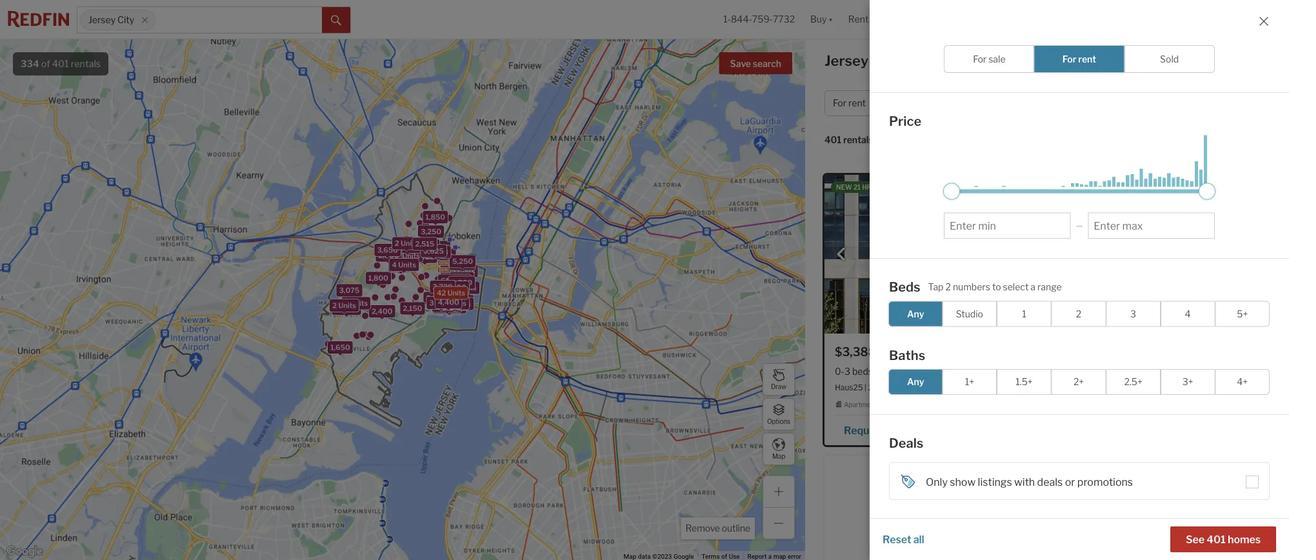 Task type: vqa. For each thing, say whether or not it's contained in the screenshot.
Sort
no



Task type: locate. For each thing, give the bounding box(es) containing it.
5 units
[[396, 252, 420, 260]]

Studio checkbox
[[943, 301, 997, 327]]

1 0- from the left
[[835, 366, 845, 377]]

1 city, from the left
[[954, 383, 970, 392]]

1-2 bath
[[880, 366, 914, 377], [1108, 366, 1142, 377]]

for left for on the right top
[[973, 53, 987, 64]]

0 horizontal spatial 6 units
[[397, 251, 421, 259]]

ft right the 3+ on the right
[[1206, 366, 1213, 377]]

beds
[[852, 366, 873, 377], [1080, 366, 1101, 377]]

1-844-759-7732 link
[[723, 14, 795, 25]]

0- for 3
[[835, 366, 845, 377]]

see 401 homes button
[[1171, 527, 1276, 552]]

3,075
[[339, 286, 360, 295]]

sq right the 3+ on the right
[[1194, 366, 1204, 377]]

6 up 4 units on the left of the page
[[397, 251, 402, 259]]

4
[[392, 261, 397, 269], [1185, 308, 1191, 319]]

2 right 1 checkbox
[[1076, 308, 1082, 319]]

4 inside 4 checkbox
[[1185, 308, 1191, 319]]

1 beds from the left
[[852, 366, 873, 377]]

444-
[[921, 366, 942, 377]]

1 ft from the left
[[977, 366, 984, 377]]

For sale checkbox
[[944, 45, 1035, 73]]

1 sq from the left
[[965, 366, 975, 377]]

$3,388+ /mo
[[835, 345, 907, 359]]

2 horizontal spatial 401
[[1207, 533, 1226, 546]]

city
[[117, 14, 134, 25], [872, 52, 899, 69]]

0 vertical spatial city
[[117, 14, 134, 25]]

0 horizontal spatial for
[[833, 98, 847, 109]]

0 horizontal spatial nj
[[971, 383, 981, 392]]

1-
[[723, 14, 731, 25], [880, 366, 888, 377], [1108, 366, 1115, 377]]

0 horizontal spatial 9
[[335, 304, 339, 313]]

1 horizontal spatial 9 units
[[424, 243, 448, 251]]

0 vertical spatial 6
[[397, 251, 402, 259]]

0 horizontal spatial a
[[887, 424, 893, 436]]

07302 down 546-
[[1154, 383, 1179, 392]]

0 vertical spatial 401
[[52, 58, 69, 69]]

4 inside map region
[[392, 261, 397, 269]]

1 horizontal spatial rentals
[[843, 134, 874, 145]]

1 any from the top
[[907, 308, 924, 319]]

a left range
[[1031, 281, 1036, 292]]

$3,388+
[[835, 345, 883, 359]]

9 down 3,075 at the left bottom of the page
[[335, 304, 339, 313]]

3,720
[[433, 283, 453, 291]]

1 horizontal spatial sq
[[1194, 366, 1204, 377]]

401 rentals
[[825, 134, 874, 145]]

nj right 2.5+
[[1143, 383, 1152, 392]]

2 1-2 bath from the left
[[1108, 366, 1142, 377]]

759-
[[752, 14, 773, 25]]

19
[[443, 283, 452, 292]]

photo of 25 columbus dr, jersey city, nj 07302 image
[[825, 175, 1040, 334]]

draw button
[[763, 363, 795, 396]]

0 vertical spatial 4
[[392, 261, 397, 269]]

for right rent
[[1063, 53, 1077, 64]]

request a tour
[[844, 424, 915, 436]]

3,650
[[377, 246, 398, 254]]

1 horizontal spatial ft
[[1206, 366, 1213, 377]]

nj down 444-1,411 sq ft
[[971, 383, 981, 392]]

rentals right "of"
[[71, 58, 101, 69]]

1 horizontal spatial 6
[[435, 299, 439, 307]]

0 horizontal spatial 07302
[[982, 383, 1007, 392]]

3 units
[[427, 294, 451, 302], [429, 299, 453, 307]]

save search
[[730, 58, 781, 69]]

a inside button
[[887, 424, 893, 436]]

rent inside option
[[1079, 53, 1096, 64]]

5,250
[[452, 257, 473, 265]]

beds
[[889, 279, 921, 295]]

None search field
[[156, 7, 322, 33]]

4 down '5'
[[392, 261, 397, 269]]

0 vertical spatial option group
[[944, 45, 1215, 73]]

2 up 65 bay st, jersey city, nj 07302
[[1115, 366, 1121, 377]]

1 bath from the left
[[895, 366, 914, 377]]

2+ radio
[[1052, 369, 1106, 395]]

for rent inside option
[[1063, 53, 1096, 64]]

10
[[438, 279, 447, 287]]

1 vertical spatial any
[[907, 376, 924, 387]]

07302
[[982, 383, 1007, 392], [1154, 383, 1179, 392]]

0 horizontal spatial sq
[[965, 366, 975, 377]]

columbus
[[880, 383, 916, 392]]

0 vertical spatial rentals
[[71, 58, 101, 69]]

2 bath from the left
[[1123, 366, 1142, 377]]

jersey city
[[88, 14, 134, 25]]

0 horizontal spatial 4
[[392, 261, 397, 269]]

0 horizontal spatial 401
[[52, 58, 69, 69]]

haus25
[[835, 383, 863, 392]]

1- up columbus
[[880, 366, 888, 377]]

rent
[[1010, 52, 1043, 69]]

rentals down the for rent button
[[843, 134, 874, 145]]

0 horizontal spatial 6
[[397, 251, 402, 259]]

0 horizontal spatial ft
[[977, 366, 984, 377]]

tap 2 numbers to select a range
[[928, 281, 1062, 292]]

3+
[[1183, 376, 1193, 387]]

1 horizontal spatial bath
[[1123, 366, 1142, 377]]

1 horizontal spatial for rent
[[1063, 53, 1096, 64]]

6 left 33
[[435, 299, 439, 307]]

1 horizontal spatial for
[[973, 53, 987, 64]]

map button
[[763, 433, 795, 465]]

city left remove jersey city image
[[117, 14, 134, 25]]

rent right rent
[[1079, 53, 1096, 64]]

2 sq from the left
[[1194, 366, 1204, 377]]

sold
[[1160, 53, 1179, 64]]

remove
[[686, 523, 720, 534]]

sq right 1,411 at the bottom of page
[[965, 366, 975, 377]]

select
[[1003, 281, 1029, 292]]

2 inside option
[[1076, 308, 1082, 319]]

sq for 1,411
[[965, 366, 975, 377]]

city, right st,
[[1126, 383, 1142, 392]]

2 horizontal spatial for
[[1063, 53, 1077, 64]]

beds up |
[[852, 366, 873, 377]]

2 right 8
[[443, 299, 447, 308]]

9 up '1,925'
[[424, 243, 429, 251]]

1 horizontal spatial a
[[1031, 281, 1036, 292]]

bath up 65 bay st, jersey city, nj 07302
[[1123, 366, 1142, 377]]

8 units
[[435, 302, 459, 310]]

0 horizontal spatial beds
[[852, 366, 873, 377]]

4 right 3 checkbox
[[1185, 308, 1191, 319]]

1 vertical spatial 4
[[1185, 308, 1191, 319]]

1 horizontal spatial nj
[[1143, 383, 1152, 392]]

tour
[[895, 424, 915, 436]]

search
[[753, 58, 781, 69]]

for rent right rent
[[1063, 53, 1096, 64]]

city up the for rent button
[[872, 52, 899, 69]]

23
[[442, 296, 451, 304], [435, 303, 444, 311]]

1 horizontal spatial city,
[[1126, 383, 1142, 392]]

photo of 70 greene st, jersey city, nj 07302 image
[[1052, 455, 1268, 560]]

1 horizontal spatial beds
[[1080, 366, 1101, 377]]

1 vertical spatial 6 units
[[435, 299, 459, 307]]

for for for sale option
[[973, 53, 987, 64]]

for
[[973, 53, 987, 64], [1063, 53, 1077, 64], [833, 98, 847, 109]]

any for studio
[[907, 308, 924, 319]]

1- up 65 bay st, jersey city, nj 07302
[[1108, 366, 1115, 377]]

1 vertical spatial for rent
[[833, 98, 866, 109]]

0-
[[835, 366, 845, 377], [1063, 366, 1072, 377]]

2,683
[[428, 248, 448, 256]]

0 vertical spatial for rent
[[1063, 53, 1096, 64]]

19 units
[[443, 283, 471, 292]]

07302 right 1+
[[982, 383, 1007, 392]]

1-2 bath up 65 bay st, jersey city, nj 07302
[[1108, 366, 1142, 377]]

ft right 1+
[[977, 366, 984, 377]]

0 vertical spatial 6 units
[[397, 251, 421, 259]]

1- left 759-
[[723, 14, 731, 25]]

3d walkthrough
[[1064, 464, 1127, 472]]

2 0- from the left
[[1063, 366, 1072, 377]]

option group
[[944, 45, 1215, 73], [889, 301, 1270, 327], [889, 369, 1270, 395]]

listings
[[978, 476, 1012, 488]]

beds for 0-3 beds
[[852, 366, 873, 377]]

1- for 0-2 beds
[[1108, 366, 1115, 377]]

844-
[[731, 14, 752, 25]]

Any checkbox
[[889, 301, 943, 327]]

city for jersey city apartments for rent
[[872, 52, 899, 69]]

1 horizontal spatial rent
[[1079, 53, 1096, 64]]

3 inside checkbox
[[1131, 308, 1136, 319]]

a
[[1031, 281, 1036, 292], [887, 424, 893, 436]]

401 right see
[[1207, 533, 1226, 546]]

bath down baths
[[895, 366, 914, 377]]

Any radio
[[889, 369, 943, 395]]

Sold checkbox
[[1124, 45, 1215, 73]]

1 horizontal spatial city
[[872, 52, 899, 69]]

city for jersey city
[[117, 14, 134, 25]]

for up 401 rentals
[[833, 98, 847, 109]]

1 horizontal spatial 4
[[1185, 308, 1191, 319]]

2 any from the top
[[907, 376, 924, 387]]

1 1-2 bath from the left
[[880, 366, 914, 377]]

1,411
[[942, 366, 963, 377]]

1,184
[[1170, 366, 1192, 377]]

23 units
[[442, 296, 471, 304], [435, 303, 464, 311]]

0 horizontal spatial city,
[[954, 383, 970, 392]]

0 horizontal spatial 1-2 bath
[[880, 366, 914, 377]]

3+ radio
[[1161, 369, 1215, 395]]

remove outline
[[686, 523, 750, 534]]

1 horizontal spatial 0-
[[1063, 366, 1072, 377]]

2
[[395, 239, 399, 247], [946, 281, 951, 292], [344, 299, 349, 307], [443, 299, 447, 308], [332, 301, 337, 310], [1076, 308, 1082, 319], [888, 366, 893, 377], [1072, 366, 1078, 377], [1115, 366, 1121, 377]]

401 down the for rent button
[[825, 134, 842, 145]]

1 vertical spatial city
[[872, 52, 899, 69]]

4 for 4 units
[[392, 261, 397, 269]]

2 up columbus
[[888, 366, 893, 377]]

5+
[[1237, 308, 1248, 319]]

2 ft from the left
[[1206, 366, 1213, 377]]

1.5+ radio
[[997, 369, 1052, 395]]

6
[[397, 251, 402, 259], [435, 299, 439, 307]]

1 vertical spatial 9 units
[[335, 304, 359, 313]]

any for 1+
[[907, 376, 924, 387]]

dr,
[[918, 383, 928, 392]]

0 vertical spatial rent
[[1079, 53, 1096, 64]]

1 07302 from the left
[[982, 383, 1007, 392]]

65
[[1063, 383, 1073, 392]]

units
[[401, 239, 419, 247], [430, 243, 448, 251], [403, 251, 421, 259], [435, 251, 453, 259], [402, 252, 420, 260], [398, 261, 416, 269], [458, 267, 475, 275], [454, 274, 471, 283], [451, 277, 468, 285], [448, 279, 466, 287], [453, 283, 471, 292], [459, 284, 477, 292], [448, 289, 465, 297], [433, 294, 451, 302], [453, 296, 471, 304], [441, 299, 459, 307], [436, 299, 453, 307], [350, 299, 368, 307], [449, 299, 467, 308], [453, 300, 471, 308], [338, 301, 356, 310], [441, 302, 459, 310], [446, 303, 464, 311], [341, 304, 359, 313]]

rentals
[[71, 58, 101, 69], [843, 134, 874, 145]]

1 vertical spatial rentals
[[843, 134, 874, 145]]

a left tour
[[887, 424, 893, 436]]

deal
[[1064, 183, 1082, 191]]

0 horizontal spatial rent
[[849, 98, 866, 109]]

1-2 bath up columbus
[[880, 366, 914, 377]]

jersey right dr,
[[929, 383, 953, 392]]

previous button image
[[835, 248, 848, 261]]

1 horizontal spatial 07302
[[1154, 383, 1179, 392]]

1 vertical spatial 401
[[825, 134, 842, 145]]

0- left 2+
[[1063, 366, 1072, 377]]

0 horizontal spatial bath
[[895, 366, 914, 377]]

546-1,184 sq ft
[[1149, 366, 1213, 377]]

2 vertical spatial 401
[[1207, 533, 1226, 546]]

ft
[[977, 366, 984, 377], [1206, 366, 1213, 377]]

reset all
[[883, 533, 924, 546]]

0 vertical spatial a
[[1031, 281, 1036, 292]]

1 horizontal spatial 9
[[424, 243, 429, 251]]

new 21 hrs ago
[[836, 183, 892, 191]]

city,
[[954, 383, 970, 392], [1126, 383, 1142, 392]]

0 horizontal spatial for rent
[[833, 98, 866, 109]]

1 horizontal spatial 1-2 bath
[[1108, 366, 1142, 377]]

4,400
[[438, 298, 459, 307]]

1 vertical spatial a
[[887, 424, 893, 436]]

1 vertical spatial 9
[[335, 304, 339, 313]]

9 units
[[424, 243, 448, 251], [335, 304, 359, 313]]

2 horizontal spatial 1-
[[1108, 366, 1115, 377]]

rent up 401 rentals
[[849, 98, 866, 109]]

for rent up 401 rentals
[[833, 98, 866, 109]]

1 vertical spatial rent
[[849, 98, 866, 109]]

0 vertical spatial any
[[907, 308, 924, 319]]

401 right "of"
[[52, 58, 69, 69]]

0 horizontal spatial 0-
[[835, 366, 845, 377]]

beds up st,
[[1080, 366, 1101, 377]]

for rent
[[1063, 53, 1096, 64], [833, 98, 866, 109]]

2 beds from the left
[[1080, 366, 1101, 377]]

61 units
[[441, 277, 468, 285]]

google image
[[3, 543, 46, 560]]

1 vertical spatial option group
[[889, 301, 1270, 327]]

city, down 1,411 at the bottom of page
[[954, 383, 970, 392]]

ft for 444-1,411 sq ft
[[977, 366, 984, 377]]

st,
[[1090, 383, 1099, 392]]

1 horizontal spatial 1-
[[880, 366, 888, 377]]

0- up haus25
[[835, 366, 845, 377]]

9
[[424, 243, 429, 251], [335, 304, 339, 313]]

2 up 1,650
[[332, 301, 337, 310]]

0 horizontal spatial city
[[117, 14, 134, 25]]

homes
[[1228, 533, 1261, 546]]

for inside button
[[833, 98, 847, 109]]

37
[[443, 274, 452, 283]]

or
[[1065, 476, 1075, 488]]

1 horizontal spatial 401
[[825, 134, 842, 145]]

1-2 bath for 0-3 beds
[[880, 366, 914, 377]]

nj
[[971, 383, 981, 392], [1143, 383, 1152, 392]]

0 vertical spatial 9
[[424, 243, 429, 251]]



Task type: describe. For each thing, give the bounding box(es) containing it.
jersey up the for rent button
[[825, 52, 869, 69]]

jersey right st,
[[1101, 383, 1124, 392]]

map
[[772, 453, 785, 460]]

bath for 546-
[[1123, 366, 1142, 377]]

33
[[442, 300, 452, 308]]

1+
[[965, 376, 974, 387]]

1 vertical spatial 6
[[435, 299, 439, 307]]

remove jersey city image
[[141, 16, 149, 24]]

2 city, from the left
[[1126, 383, 1142, 392]]

3,400
[[427, 294, 448, 302]]

21
[[854, 183, 861, 191]]

apartment
[[844, 401, 877, 409]]

1.5+
[[1016, 376, 1033, 387]]

1,800
[[368, 274, 388, 282]]

65 bay st, jersey city, nj 07302
[[1063, 383, 1179, 392]]

1 nj from the left
[[971, 383, 981, 392]]

option group containing for sale
[[944, 45, 1215, 73]]

546-
[[1149, 366, 1170, 377]]

0- for 2
[[1063, 366, 1072, 377]]

16 units
[[449, 284, 477, 292]]

1-844-759-7732
[[723, 14, 795, 25]]

444-1,411 sq ft
[[921, 366, 984, 377]]

next button image
[[1017, 248, 1030, 261]]

rent inside button
[[849, 98, 866, 109]]

baths
[[889, 347, 925, 363]]

1,650
[[330, 343, 350, 352]]

all
[[914, 533, 924, 546]]

save
[[730, 58, 751, 69]]

4 checkbox
[[1161, 301, 1215, 327]]

photos
[[1189, 137, 1224, 150]]

1-2 bath for 0-2 beds
[[1108, 366, 1142, 377]]

0 horizontal spatial 9 units
[[335, 304, 359, 313]]

175
[[443, 267, 456, 275]]

2,515
[[415, 240, 434, 248]]

1 checkbox
[[997, 301, 1052, 327]]

334 of 401 rentals
[[21, 58, 101, 69]]

see
[[1186, 533, 1205, 546]]

bath for 444-
[[895, 366, 914, 377]]

options button
[[763, 398, 795, 430]]

for rent inside button
[[833, 98, 866, 109]]

request a tour button
[[835, 419, 929, 439]]

2 down 3,075 at the left bottom of the page
[[344, 299, 349, 307]]

3,000
[[415, 241, 437, 250]]

photo of 65 bay st, jersey city, nj 07302 image
[[1052, 175, 1268, 334]]

submit search image
[[331, 15, 341, 26]]

walkthrough
[[1074, 464, 1127, 472]]

3 checkbox
[[1106, 301, 1161, 327]]

jersey city apartments for rent
[[825, 52, 1043, 69]]

range
[[1038, 281, 1062, 292]]

only
[[926, 476, 948, 488]]

1 horizontal spatial 6 units
[[435, 299, 459, 307]]

401 inside see 401 homes button
[[1207, 533, 1226, 546]]

maximum price slider
[[1199, 183, 1216, 199]]

0 horizontal spatial rentals
[[71, 58, 101, 69]]

studio
[[956, 308, 983, 319]]

25
[[868, 383, 878, 392]]

price
[[889, 113, 922, 129]]

2 vertical spatial option group
[[889, 369, 1270, 395]]

for for for rent option
[[1063, 53, 1077, 64]]

beds for 0-2 beds
[[1080, 366, 1101, 377]]

0 horizontal spatial 1-
[[723, 14, 731, 25]]

2 up '5'
[[395, 239, 399, 247]]

photos button
[[1186, 137, 1239, 157]]

reset all button
[[883, 527, 924, 552]]

2 up bay at the bottom right
[[1072, 366, 1078, 377]]

options
[[767, 418, 791, 425]]

type
[[929, 540, 956, 556]]

175 units
[[443, 267, 475, 275]]

2,500
[[378, 251, 399, 260]]

16
[[449, 284, 457, 292]]

—
[[1076, 221, 1083, 230]]

2 checkbox
[[1052, 301, 1106, 327]]

bay
[[1075, 383, 1088, 392]]

2,150
[[403, 304, 422, 313]]

4 units
[[392, 261, 416, 269]]

4+ radio
[[1215, 369, 1270, 395]]

42 units
[[437, 289, 465, 297]]

4,700
[[452, 260, 473, 268]]

minimum price slider
[[943, 183, 960, 199]]

Enter max text field
[[1094, 219, 1209, 232]]

4 for 4
[[1185, 308, 1191, 319]]

2,400
[[372, 307, 393, 316]]

1
[[1022, 308, 1026, 319]]

1+ radio
[[943, 369, 997, 395]]

apartments
[[902, 52, 984, 69]]

5
[[396, 252, 401, 260]]

0 vertical spatial 9 units
[[424, 243, 448, 251]]

outline
[[722, 523, 750, 534]]

2.5+ radio
[[1106, 369, 1161, 395]]

61
[[441, 277, 449, 285]]

37 units
[[443, 274, 471, 283]]

0-3 beds
[[835, 366, 873, 377]]

2+
[[1074, 376, 1084, 387]]

jersey left remove jersey city image
[[88, 14, 116, 25]]

2 07302 from the left
[[1154, 383, 1179, 392]]

ft for 546-1,184 sq ft
[[1206, 366, 1213, 377]]

sq for 1,184
[[1194, 366, 1204, 377]]

1,900
[[391, 262, 411, 270]]

tap
[[928, 281, 944, 292]]

with
[[1014, 476, 1035, 488]]

4,300
[[451, 278, 472, 287]]

2 nj from the left
[[1143, 383, 1152, 392]]

3d
[[1064, 464, 1073, 472]]

20
[[425, 251, 434, 259]]

hrs
[[862, 183, 876, 191]]

1,850
[[426, 213, 445, 221]]

1,925
[[415, 253, 435, 261]]

save search button
[[719, 52, 792, 74]]

draw
[[771, 383, 787, 391]]

Enter min text field
[[950, 219, 1065, 232]]

haus25 | 25 columbus dr, jersey city, nj 07302
[[835, 383, 1007, 392]]

20 units
[[425, 251, 453, 259]]

map region
[[0, 0, 847, 560]]

|
[[865, 383, 867, 392]]

1- for 0-3 beds
[[880, 366, 888, 377]]

2.5+
[[1124, 376, 1143, 387]]

promotions
[[1078, 476, 1133, 488]]

2,200
[[397, 243, 418, 251]]

reset
[[883, 533, 911, 546]]

7732
[[773, 14, 795, 25]]

5+ checkbox
[[1215, 301, 1270, 327]]

3,625
[[423, 247, 444, 255]]

For rent checkbox
[[1034, 45, 1125, 73]]

2 right 'tap'
[[946, 281, 951, 292]]



